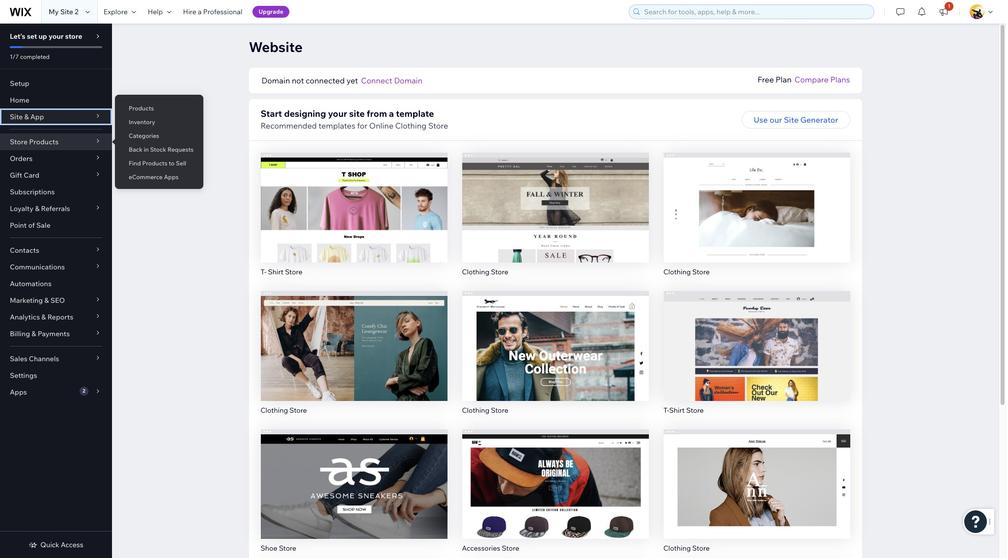 Task type: describe. For each thing, give the bounding box(es) containing it.
of
[[28, 221, 35, 230]]

requests
[[168, 146, 194, 153]]

stock
[[150, 146, 166, 153]]

setup link
[[0, 75, 112, 92]]

explore
[[104, 7, 128, 16]]

billing & payments
[[10, 330, 70, 339]]

upgrade button
[[253, 6, 289, 18]]

for
[[357, 121, 368, 131]]

Search for tools, apps, help & more... field
[[642, 5, 872, 19]]

sales channels button
[[0, 351, 112, 368]]

settings
[[10, 372, 37, 381]]

site inside dropdown button
[[10, 113, 23, 121]]

quick
[[40, 541, 59, 550]]

communications
[[10, 263, 65, 272]]

help button
[[142, 0, 177, 24]]

recommended
[[261, 121, 317, 131]]

use our site generator
[[754, 115, 839, 125]]

template
[[396, 108, 434, 119]]

back in stock requests link
[[115, 142, 204, 158]]

channels
[[29, 355, 59, 364]]

help
[[148, 7, 163, 16]]

use our site generator button
[[742, 111, 851, 129]]

sidebar element
[[0, 24, 112, 559]]

connect
[[361, 76, 393, 86]]

set
[[27, 32, 37, 41]]

gift
[[10, 171, 22, 180]]

quick access
[[40, 541, 83, 550]]

& for marketing
[[44, 296, 49, 305]]

contacts
[[10, 246, 39, 255]]

loyalty & referrals button
[[0, 201, 112, 217]]

gift card button
[[0, 167, 112, 184]]

up
[[39, 32, 47, 41]]

1 button
[[934, 0, 955, 24]]

free plan compare plans
[[758, 75, 851, 85]]

ecommerce apps link
[[115, 169, 204, 186]]

site & app button
[[0, 109, 112, 125]]

apps inside sidebar element
[[10, 388, 27, 397]]

not
[[292, 76, 304, 86]]

0 vertical spatial 2
[[75, 7, 79, 16]]

analytics & reports button
[[0, 309, 112, 326]]

clothing inside the start designing your site from a template recommended templates for online clothing store
[[395, 121, 427, 131]]

hire a professional link
[[177, 0, 248, 24]]

home
[[10, 96, 29, 105]]

shirt for t- shirt store
[[268, 268, 284, 277]]

in
[[144, 146, 149, 153]]

free
[[758, 75, 775, 85]]

back
[[129, 146, 143, 153]]

loyalty & referrals
[[10, 205, 70, 213]]

analytics & reports
[[10, 313, 73, 322]]

let's set up your store
[[10, 32, 82, 41]]

store products button
[[0, 134, 112, 150]]

generator
[[801, 115, 839, 125]]

inventory
[[129, 118, 155, 126]]

site & app
[[10, 113, 44, 121]]

ecommerce apps
[[129, 174, 179, 181]]

inventory link
[[115, 114, 204, 131]]

automations
[[10, 280, 52, 289]]

site
[[349, 108, 365, 119]]

accessories
[[462, 545, 501, 554]]

shoe store
[[261, 545, 296, 554]]

0 vertical spatial products
[[129, 105, 154, 112]]

2 domain from the left
[[394, 76, 423, 86]]

& for loyalty
[[35, 205, 40, 213]]

store inside dropdown button
[[10, 138, 28, 147]]

2 inside sidebar element
[[83, 388, 85, 395]]

my site 2
[[49, 7, 79, 16]]

card
[[24, 171, 39, 180]]

apps inside 'ecommerce apps' link
[[164, 174, 179, 181]]

subscriptions
[[10, 188, 55, 197]]

shirt for t-shirt store
[[670, 406, 685, 415]]

marketing & seo
[[10, 296, 65, 305]]

1/7 completed
[[10, 53, 50, 60]]

store products
[[10, 138, 59, 147]]

hire
[[183, 7, 196, 16]]

use
[[754, 115, 768, 125]]

1
[[949, 3, 951, 9]]

compare
[[795, 75, 829, 85]]

find products to sell
[[129, 160, 186, 167]]

let's
[[10, 32, 25, 41]]

professional
[[203, 7, 243, 16]]

a inside the start designing your site from a template recommended templates for online clothing store
[[389, 108, 394, 119]]

analytics
[[10, 313, 40, 322]]

contacts button
[[0, 242, 112, 259]]

gift card
[[10, 171, 39, 180]]

point
[[10, 221, 27, 230]]

products link
[[115, 100, 204, 117]]



Task type: vqa. For each thing, say whether or not it's contained in the screenshot.
Edit Business Info
no



Task type: locate. For each thing, give the bounding box(es) containing it.
referrals
[[41, 205, 70, 213]]

1 horizontal spatial a
[[389, 108, 394, 119]]

app
[[30, 113, 44, 121]]

plan
[[776, 75, 792, 85]]

site right our
[[784, 115, 799, 125]]

domain
[[262, 76, 290, 86], [394, 76, 423, 86]]

billing & payments button
[[0, 326, 112, 343]]

site
[[60, 7, 73, 16], [10, 113, 23, 121], [784, 115, 799, 125]]

products
[[129, 105, 154, 112], [29, 138, 59, 147], [142, 160, 168, 167]]

connected
[[306, 76, 345, 86]]

1/7
[[10, 53, 19, 60]]

1 vertical spatial t-
[[664, 406, 670, 415]]

my
[[49, 7, 59, 16]]

1 vertical spatial shirt
[[670, 406, 685, 415]]

products up ecommerce apps
[[142, 160, 168, 167]]

& inside analytics & reports dropdown button
[[41, 313, 46, 322]]

& right billing
[[32, 330, 36, 339]]

marketing
[[10, 296, 43, 305]]

your inside sidebar element
[[49, 32, 64, 41]]

plans
[[831, 75, 851, 85]]

our
[[770, 115, 783, 125]]

completed
[[20, 53, 50, 60]]

0 vertical spatial apps
[[164, 174, 179, 181]]

domain right connect
[[394, 76, 423, 86]]

settings link
[[0, 368, 112, 384]]

your inside the start designing your site from a template recommended templates for online clothing store
[[328, 108, 347, 119]]

& inside loyalty & referrals popup button
[[35, 205, 40, 213]]

t- for t-shirt store
[[664, 406, 670, 415]]

0 horizontal spatial your
[[49, 32, 64, 41]]

back in stock requests
[[129, 146, 194, 153]]

sell
[[176, 160, 186, 167]]

start designing your site from a template recommended templates for online clothing store
[[261, 108, 448, 131]]

clothing store
[[462, 268, 509, 277], [664, 268, 710, 277], [261, 406, 307, 415], [462, 406, 509, 415], [664, 545, 710, 554]]

your up templates
[[328, 108, 347, 119]]

0 horizontal spatial t-
[[261, 268, 267, 277]]

upgrade
[[259, 8, 283, 15]]

0 horizontal spatial shirt
[[268, 268, 284, 277]]

store inside the start designing your site from a template recommended templates for online clothing store
[[429, 121, 448, 131]]

&
[[24, 113, 29, 121], [35, 205, 40, 213], [44, 296, 49, 305], [41, 313, 46, 322], [32, 330, 36, 339]]

1 domain from the left
[[262, 76, 290, 86]]

find
[[129, 160, 141, 167]]

0 vertical spatial your
[[49, 32, 64, 41]]

domain left not
[[262, 76, 290, 86]]

accessories store
[[462, 545, 520, 554]]

0 horizontal spatial domain
[[262, 76, 290, 86]]

view button
[[333, 212, 375, 230], [535, 212, 577, 230], [736, 212, 778, 230], [333, 350, 375, 368], [535, 350, 577, 368], [736, 350, 778, 368], [333, 489, 375, 507], [535, 489, 577, 507], [736, 489, 778, 507]]

a right the from
[[389, 108, 394, 119]]

1 horizontal spatial site
[[60, 7, 73, 16]]

t- for t- shirt store
[[261, 268, 267, 277]]

apps down settings
[[10, 388, 27, 397]]

0 horizontal spatial 2
[[75, 7, 79, 16]]

home link
[[0, 92, 112, 109]]

& right loyalty
[[35, 205, 40, 213]]

ecommerce
[[129, 174, 163, 181]]

site down home
[[10, 113, 23, 121]]

0 horizontal spatial a
[[198, 7, 202, 16]]

compare plans button
[[795, 74, 851, 86]]

your right up
[[49, 32, 64, 41]]

reports
[[48, 313, 73, 322]]

site inside button
[[784, 115, 799, 125]]

2 right my
[[75, 7, 79, 16]]

products for find products to sell
[[142, 160, 168, 167]]

connect domain button
[[361, 75, 423, 87]]

automations link
[[0, 276, 112, 293]]

apps down to
[[164, 174, 179, 181]]

marketing & seo button
[[0, 293, 112, 309]]

& inside the billing & payments dropdown button
[[32, 330, 36, 339]]

& for billing
[[32, 330, 36, 339]]

& for site
[[24, 113, 29, 121]]

& inside the marketing & seo popup button
[[44, 296, 49, 305]]

& left seo
[[44, 296, 49, 305]]

& left app
[[24, 113, 29, 121]]

store
[[429, 121, 448, 131], [10, 138, 28, 147], [285, 268, 303, 277], [491, 268, 509, 277], [693, 268, 710, 277], [290, 406, 307, 415], [491, 406, 509, 415], [687, 406, 704, 415], [279, 545, 296, 554], [502, 545, 520, 554], [693, 545, 710, 554]]

access
[[61, 541, 83, 550]]

0 vertical spatial t-
[[261, 268, 267, 277]]

products inside dropdown button
[[29, 138, 59, 147]]

t- shirt store
[[261, 268, 303, 277]]

seo
[[50, 296, 65, 305]]

point of sale
[[10, 221, 51, 230]]

1 vertical spatial a
[[389, 108, 394, 119]]

orders
[[10, 154, 33, 163]]

point of sale link
[[0, 217, 112, 234]]

2 horizontal spatial site
[[784, 115, 799, 125]]

loyalty
[[10, 205, 33, 213]]

billing
[[10, 330, 30, 339]]

0 vertical spatial a
[[198, 7, 202, 16]]

domain not connected yet connect domain
[[262, 76, 423, 86]]

0 horizontal spatial apps
[[10, 388, 27, 397]]

quick access button
[[29, 541, 83, 550]]

0 vertical spatial shirt
[[268, 268, 284, 277]]

t-shirt store
[[664, 406, 704, 415]]

2 down 'settings' link
[[83, 388, 85, 395]]

a
[[198, 7, 202, 16], [389, 108, 394, 119]]

1 horizontal spatial shirt
[[670, 406, 685, 415]]

1 horizontal spatial domain
[[394, 76, 423, 86]]

& inside site & app dropdown button
[[24, 113, 29, 121]]

1 vertical spatial your
[[328, 108, 347, 119]]

1 horizontal spatial 2
[[83, 388, 85, 395]]

1 vertical spatial products
[[29, 138, 59, 147]]

find products to sell link
[[115, 155, 204, 172]]

to
[[169, 160, 175, 167]]

hire a professional
[[183, 7, 243, 16]]

categories link
[[115, 128, 204, 145]]

products up the orders dropdown button at top left
[[29, 138, 59, 147]]

setup
[[10, 79, 29, 88]]

products up 'inventory'
[[129, 105, 154, 112]]

categories
[[129, 132, 159, 140]]

1 horizontal spatial apps
[[164, 174, 179, 181]]

site right my
[[60, 7, 73, 16]]

yet
[[347, 76, 358, 86]]

sale
[[36, 221, 51, 230]]

1 horizontal spatial t-
[[664, 406, 670, 415]]

orders button
[[0, 150, 112, 167]]

from
[[367, 108, 387, 119]]

shoe
[[261, 545, 278, 554]]

& for analytics
[[41, 313, 46, 322]]

1 vertical spatial apps
[[10, 388, 27, 397]]

products for store products
[[29, 138, 59, 147]]

2 vertical spatial products
[[142, 160, 168, 167]]

0 horizontal spatial site
[[10, 113, 23, 121]]

sales
[[10, 355, 27, 364]]

communications button
[[0, 259, 112, 276]]

2
[[75, 7, 79, 16], [83, 388, 85, 395]]

1 vertical spatial 2
[[83, 388, 85, 395]]

& left reports
[[41, 313, 46, 322]]

edit button
[[334, 191, 375, 209], [535, 191, 576, 209], [737, 191, 778, 209], [334, 330, 375, 347], [535, 330, 576, 347], [737, 330, 778, 347], [334, 468, 375, 486], [535, 468, 576, 486], [737, 468, 778, 486]]

a right hire in the top of the page
[[198, 7, 202, 16]]

t-
[[261, 268, 267, 277], [664, 406, 670, 415]]

1 horizontal spatial your
[[328, 108, 347, 119]]



